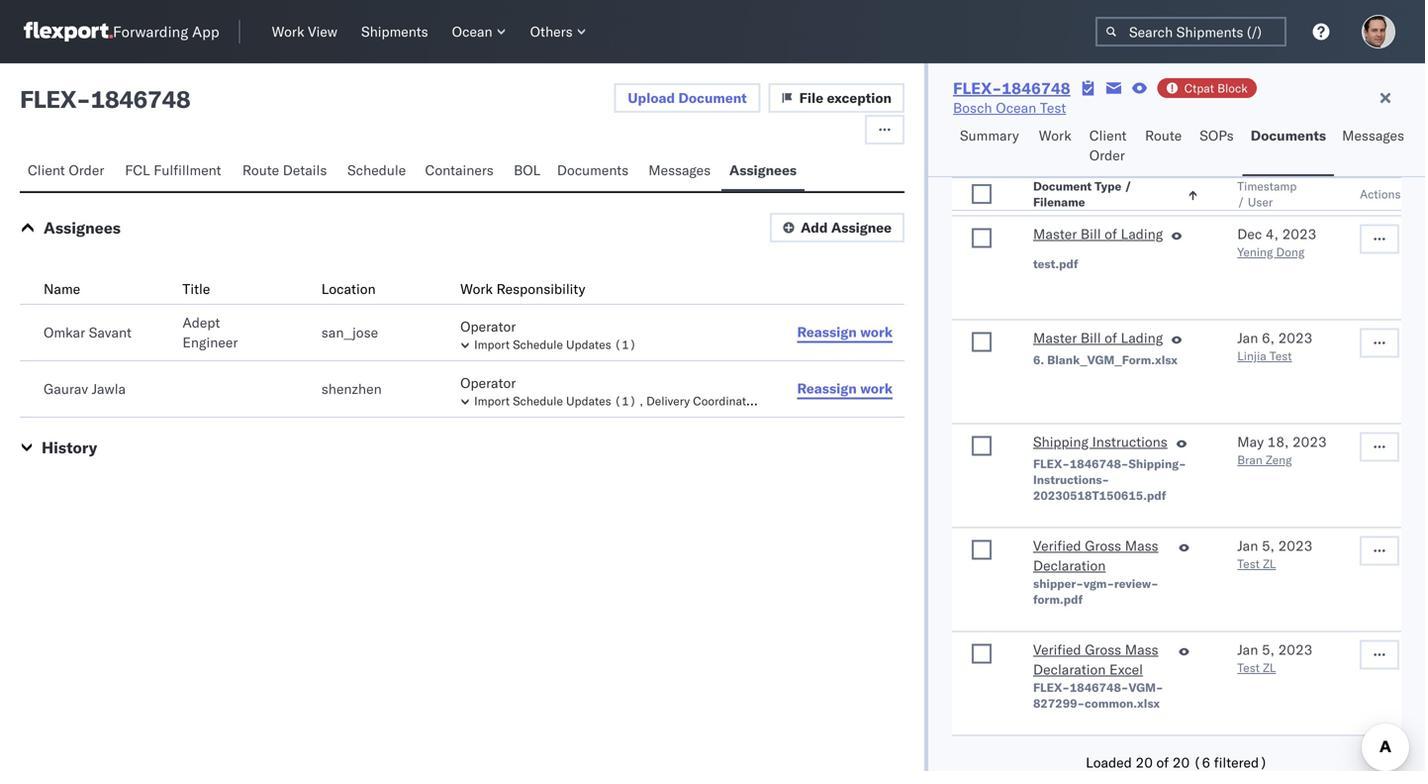 Task type: vqa. For each thing, say whether or not it's contained in the screenshot.


Task type: locate. For each thing, give the bounding box(es) containing it.
updates
[[566, 337, 611, 352], [566, 393, 611, 408]]

operator for import schedule updates                (1)            , delivery coordination                (1)
[[460, 374, 516, 392]]

operator down work responsibility
[[460, 318, 516, 335]]

summary button
[[952, 118, 1031, 176]]

timestamp / user button
[[1234, 174, 1321, 210]]

1 vertical spatial master
[[1033, 329, 1077, 346]]

schedule inside button
[[513, 337, 563, 352]]

2 vertical spatial jan
[[1238, 641, 1258, 658]]

2 operator from the top
[[460, 374, 516, 392]]

declaration inside verified gross mass declaration excel
[[1033, 661, 1106, 678]]

document
[[679, 89, 747, 106], [1033, 179, 1092, 194]]

2 mass from the top
[[1125, 641, 1159, 658]]

may
[[1238, 433, 1264, 450]]

reassign work
[[797, 323, 893, 341], [797, 380, 893, 397]]

updates inside button
[[566, 337, 611, 352]]

2023-
[[1105, 152, 1142, 167]]

2 gross from the top
[[1085, 641, 1122, 658]]

0 horizontal spatial ocean
[[452, 23, 493, 40]]

2 master from the top
[[1033, 329, 1077, 346]]

verified
[[1033, 537, 1082, 554], [1033, 641, 1082, 658]]

1 vertical spatial work
[[1039, 127, 1072, 144]]

1 horizontal spatial client
[[1090, 127, 1127, 144]]

title
[[183, 280, 210, 297]]

2023 for master bill of lading
[[1279, 329, 1313, 346]]

bill for second master bill of lading link from the top of the page
[[1081, 329, 1101, 346]]

schedule right details
[[348, 161, 406, 179]]

history button
[[42, 438, 97, 457]]

import inside button
[[474, 393, 510, 408]]

import schedule updates                (1)            , delivery coordination                (1) button
[[460, 392, 788, 409]]

1 gross from the top
[[1085, 537, 1122, 554]]

1846748-
[[1070, 456, 1129, 471], [1070, 680, 1129, 695]]

declaration up 827299-
[[1033, 661, 1106, 678]]

1 vertical spatial assignees button
[[44, 218, 121, 238]]

1846748- down shipping instructions link
[[1070, 456, 1129, 471]]

5, for verified gross mass declaration excel
[[1262, 641, 1275, 658]]

client order up type
[[1090, 127, 1127, 164]]

instructions-
[[1033, 472, 1110, 487]]

/ right type
[[1125, 179, 1132, 194]]

2 zl from the top
[[1263, 660, 1276, 675]]

gross up vgm-
[[1085, 537, 1122, 554]]

verified up shipper-
[[1033, 537, 1082, 554]]

route for route
[[1145, 127, 1182, 144]]

0 vertical spatial flex-
[[953, 78, 1002, 98]]

1 jan 5, 2023 test zl from the top
[[1238, 537, 1313, 571]]

2 lading from the top
[[1121, 329, 1163, 346]]

add assignee button
[[770, 213, 905, 243]]

import down import schedule updates                (1)
[[474, 393, 510, 408]]

client order for the left client order 'button'
[[28, 161, 104, 179]]

1 5, from the top
[[1262, 537, 1275, 554]]

forwarding
[[113, 22, 188, 41]]

(1) left ','
[[615, 393, 637, 408]]

messages button down 'upload document' button
[[641, 152, 722, 191]]

reassign work for 2nd 'reassign work' button from the top of the page
[[797, 380, 893, 397]]

0 vertical spatial 1846748-
[[1070, 456, 1129, 471]]

1 vertical spatial gross
[[1085, 641, 1122, 658]]

1846748- down verified gross mass declaration excel link
[[1070, 680, 1129, 695]]

2 reassign work from the top
[[797, 380, 893, 397]]

schedule down responsibility
[[513, 337, 563, 352]]

flex-1846748
[[953, 78, 1071, 98]]

5,
[[1262, 537, 1275, 554], [1262, 641, 1275, 658]]

0 vertical spatial lading
[[1121, 225, 1163, 243]]

1 vertical spatial schedule
[[513, 337, 563, 352]]

schedule inside button
[[348, 161, 406, 179]]

master up the test.pdf
[[1033, 225, 1077, 243]]

operator down import schedule updates                (1)
[[460, 374, 516, 392]]

1 vertical spatial client
[[28, 161, 65, 179]]

1 vertical spatial document
[[1033, 179, 1092, 194]]

upload document
[[628, 89, 747, 106]]

client up 2023-
[[1090, 127, 1127, 144]]

work inside button
[[1039, 127, 1072, 144]]

documents button right bol
[[549, 152, 641, 191]]

1 vertical spatial lading
[[1121, 329, 1163, 346]]

updates up "import schedule updates                (1)            , delivery coordination                (1)" button
[[566, 337, 611, 352]]

2 reassign work button from the top
[[785, 374, 905, 404]]

gross up excel
[[1085, 641, 1122, 658]]

flex- inside flex-1846748-shipping- instructions- 20230518t150615.pdf
[[1033, 456, 1070, 471]]

documents right the bol button
[[557, 161, 629, 179]]

order up type
[[1090, 147, 1125, 164]]

(1) for import schedule updates                (1)            , delivery coordination                (1)
[[615, 393, 637, 408]]

of down 'document type / filename' button at the right top
[[1105, 225, 1117, 243]]

ctpat block
[[1185, 81, 1248, 96]]

1 horizontal spatial /
[[1238, 195, 1245, 209]]

1 horizontal spatial ocean
[[996, 99, 1037, 116]]

2 1846748- from the top
[[1070, 680, 1129, 695]]

work for work view
[[272, 23, 304, 40]]

blank_vgm_form.xlsx
[[1047, 352, 1178, 367]]

declaration
[[1033, 557, 1106, 574], [1033, 661, 1106, 678]]

jan 5, 2023 test zl for verified gross mass declaration
[[1238, 537, 1313, 571]]

1 vertical spatial work
[[860, 380, 893, 397]]

jan inside jan 6, 2023 linjia test
[[1238, 329, 1258, 346]]

mass for verified gross mass declaration excel
[[1125, 641, 1159, 658]]

mass up review-
[[1125, 537, 1159, 554]]

client order left fcl
[[28, 161, 104, 179]]

timestamp
[[1238, 179, 1297, 194]]

1 work from the top
[[860, 323, 893, 341]]

messages up actions
[[1342, 127, 1405, 144]]

0 vertical spatial jan
[[1238, 329, 1258, 346]]

mass for verified gross mass declaration
[[1125, 537, 1159, 554]]

of for second master bill of lading link from the top of the page
[[1105, 329, 1117, 346]]

0 vertical spatial declaration
[[1033, 557, 1106, 574]]

shipping
[[1033, 433, 1089, 450]]

assignees up add assignee button
[[729, 161, 797, 179]]

0 vertical spatial import
[[474, 337, 510, 352]]

1 vertical spatial route
[[242, 161, 279, 179]]

2 horizontal spatial work
[[1039, 127, 1072, 144]]

mass up excel
[[1125, 641, 1159, 658]]

2 jan from the top
[[1238, 537, 1258, 554]]

verified gross mass declaration link
[[1033, 536, 1170, 576]]

mass
[[1125, 537, 1159, 554], [1125, 641, 1159, 658]]

verified gross mass declaration excel link
[[1033, 640, 1170, 680]]

1 of from the top
[[1105, 225, 1117, 243]]

bill up 6. blank_vgm_form.xlsx
[[1081, 329, 1101, 346]]

0 vertical spatial reassign
[[797, 323, 857, 341]]

adept
[[183, 314, 220, 331]]

None checkbox
[[972, 184, 992, 204], [972, 228, 992, 248], [972, 184, 992, 204], [972, 228, 992, 248]]

test inside jan 6, 2023 linjia test
[[1270, 348, 1292, 363]]

add
[[801, 219, 828, 236]]

1 vertical spatial master bill of lading link
[[1033, 328, 1163, 352]]

2 bill from the top
[[1081, 329, 1101, 346]]

1 vertical spatial jan 5, 2023 test zl
[[1238, 641, 1313, 675]]

2 vertical spatial flex-
[[1033, 680, 1070, 695]]

mass inside verified gross mass declaration
[[1125, 537, 1159, 554]]

may 18, 2023 bran zeng
[[1238, 433, 1327, 467]]

master bill of lading for second master bill of lading link from the top of the page
[[1033, 329, 1163, 346]]

827299-
[[1033, 696, 1085, 711]]

order left fcl
[[69, 161, 104, 179]]

None checkbox
[[972, 332, 992, 352], [972, 436, 992, 456], [972, 540, 992, 560], [972, 644, 992, 664], [972, 332, 992, 352], [972, 436, 992, 456], [972, 540, 992, 560], [972, 644, 992, 664]]

1 vertical spatial jan
[[1238, 537, 1258, 554]]

document up filename
[[1033, 179, 1092, 194]]

documents up timestamp in the right of the page
[[1251, 127, 1327, 144]]

1 verified from the top
[[1033, 537, 1082, 554]]

ocean down 'flex-1846748' link
[[996, 99, 1037, 116]]

operator for import schedule updates                (1)
[[460, 318, 516, 335]]

1846748- inside flex-1846748-vgm- 827299-common.xlsx
[[1070, 680, 1129, 695]]

route details
[[242, 161, 327, 179]]

2023
[[1283, 225, 1317, 243], [1279, 329, 1313, 346], [1293, 433, 1327, 450], [1279, 537, 1313, 554], [1279, 641, 1313, 658]]

master bill of lading link down document type / filename
[[1033, 224, 1163, 248]]

ocean button
[[444, 19, 514, 45]]

assignees button up add
[[722, 152, 805, 191]]

name
[[44, 280, 80, 297]]

0 vertical spatial route
[[1145, 127, 1182, 144]]

0 vertical spatial updates
[[566, 337, 611, 352]]

1 vertical spatial zl
[[1263, 660, 1276, 675]]

1 reassign work from the top
[[797, 323, 893, 341]]

schedule button
[[340, 152, 417, 191]]

ocean right shipments
[[452, 23, 493, 40]]

0 vertical spatial zl
[[1263, 556, 1276, 571]]

(1) up "import schedule updates                (1)            , delivery coordination                (1)" button
[[615, 337, 637, 352]]

import inside button
[[474, 337, 510, 352]]

flex-
[[953, 78, 1002, 98], [1033, 456, 1070, 471], [1033, 680, 1070, 695]]

1 horizontal spatial documents
[[1251, 127, 1327, 144]]

add assignee
[[801, 219, 892, 236]]

1 vertical spatial assignees
[[44, 218, 121, 238]]

1 vertical spatial /
[[1238, 195, 1245, 209]]

0 vertical spatial bill
[[1081, 225, 1101, 243]]

0 vertical spatial gross
[[1085, 537, 1122, 554]]

0 vertical spatial /
[[1125, 179, 1132, 194]]

0 horizontal spatial client order
[[28, 161, 104, 179]]

1 1846748- from the top
[[1070, 456, 1129, 471]]

4,
[[1266, 225, 1279, 243]]

0 horizontal spatial order
[[69, 161, 104, 179]]

20230518t150615.pdf
[[1033, 488, 1167, 503]]

delivery
[[646, 393, 690, 408]]

1 operator from the top
[[460, 318, 516, 335]]

0 vertical spatial 5,
[[1262, 537, 1275, 554]]

gross for verified gross mass declaration excel
[[1085, 641, 1122, 658]]

flex- for flex-1846748
[[953, 78, 1002, 98]]

1 bill from the top
[[1081, 225, 1101, 243]]

bill down document type / filename
[[1081, 225, 1101, 243]]

view
[[308, 23, 338, 40]]

2 5, from the top
[[1262, 641, 1275, 658]]

2 declaration from the top
[[1033, 661, 1106, 678]]

route left details
[[242, 161, 279, 179]]

0 horizontal spatial work
[[272, 23, 304, 40]]

2 import from the top
[[474, 393, 510, 408]]

order
[[1090, 147, 1125, 164], [69, 161, 104, 179]]

0 vertical spatial operator
[[460, 318, 516, 335]]

flex-1846748-shipping- instructions- 20230518t150615.pdf
[[1033, 456, 1187, 503]]

lading up blank_vgm_form.xlsx
[[1121, 329, 1163, 346]]

bill for 2nd master bill of lading link from the bottom
[[1081, 225, 1101, 243]]

verified inside verified gross mass declaration
[[1033, 537, 1082, 554]]

test inside 'link'
[[1040, 99, 1066, 116]]

2 of from the top
[[1105, 329, 1117, 346]]

client order button left fcl
[[20, 152, 117, 191]]

operator
[[460, 318, 516, 335], [460, 374, 516, 392]]

18,
[[1268, 433, 1289, 450]]

savant
[[89, 324, 132, 341]]

1 zl from the top
[[1263, 556, 1276, 571]]

1 vertical spatial ocean
[[996, 99, 1037, 116]]

details
[[283, 161, 327, 179]]

documents button up timestamp in the right of the page
[[1243, 118, 1334, 176]]

reassign work button
[[785, 318, 905, 347], [785, 374, 905, 404]]

gross inside verified gross mass declaration
[[1085, 537, 1122, 554]]

1 vertical spatial reassign work button
[[785, 374, 905, 404]]

1846748 up bosch ocean test
[[1002, 78, 1071, 98]]

2 jan 5, 2023 test zl from the top
[[1238, 641, 1313, 675]]

verified gross mass declaration excel
[[1033, 641, 1159, 678]]

shipments
[[361, 23, 428, 40]]

route up 27 at top right
[[1145, 127, 1182, 144]]

1 vertical spatial of
[[1105, 329, 1117, 346]]

documents
[[1251, 127, 1327, 144], [557, 161, 629, 179]]

1 vertical spatial 1846748-
[[1070, 680, 1129, 695]]

0 vertical spatial reassign work button
[[785, 318, 905, 347]]

updates inside button
[[566, 393, 611, 408]]

1 vertical spatial messages
[[649, 161, 711, 179]]

reassign
[[797, 323, 857, 341], [797, 380, 857, 397]]

route
[[1145, 127, 1182, 144], [242, 161, 279, 179]]

work up screen
[[1039, 127, 1072, 144]]

lading down 'document type / filename' button at the right top
[[1121, 225, 1163, 243]]

1 vertical spatial reassign work
[[797, 380, 893, 397]]

1846748 down forwarding
[[91, 84, 190, 114]]

route for route details
[[242, 161, 279, 179]]

others
[[530, 23, 573, 40]]

messages button up actions
[[1334, 118, 1415, 176]]

1 horizontal spatial work
[[460, 280, 493, 297]]

1 jan from the top
[[1238, 329, 1258, 346]]

(1) inside button
[[615, 337, 637, 352]]

0 horizontal spatial assignees
[[44, 218, 121, 238]]

1 horizontal spatial client order
[[1090, 127, 1127, 164]]

0 vertical spatial ocean
[[452, 23, 493, 40]]

3 jan from the top
[[1238, 641, 1258, 658]]

/ left the user
[[1238, 195, 1245, 209]]

schedule inside button
[[513, 393, 563, 408]]

work view
[[272, 23, 338, 40]]

fcl
[[125, 161, 150, 179]]

2 reassign from the top
[[797, 380, 857, 397]]

client order button up type
[[1082, 118, 1137, 176]]

1 vertical spatial master bill of lading
[[1033, 329, 1163, 346]]

1 horizontal spatial assignees button
[[722, 152, 805, 191]]

0 vertical spatial master bill of lading link
[[1033, 224, 1163, 248]]

zl for verified gross mass declaration
[[1263, 556, 1276, 571]]

2023 inside jan 6, 2023 linjia test
[[1279, 329, 1313, 346]]

2 work from the top
[[860, 380, 893, 397]]

flex- up 827299-
[[1033, 680, 1070, 695]]

1 vertical spatial mass
[[1125, 641, 1159, 658]]

bill
[[1081, 225, 1101, 243], [1081, 329, 1101, 346]]

1 horizontal spatial messages button
[[1334, 118, 1415, 176]]

screen shot 2023-04-27 at 16.45.20.png
[[1033, 152, 1193, 183]]

1 import from the top
[[474, 337, 510, 352]]

1 master bill of lading from the top
[[1033, 225, 1163, 243]]

master up 6.
[[1033, 329, 1077, 346]]

declaration up shipper-
[[1033, 557, 1106, 574]]

work
[[860, 323, 893, 341], [860, 380, 893, 397]]

master
[[1033, 225, 1077, 243], [1033, 329, 1077, 346]]

2 vertical spatial work
[[460, 280, 493, 297]]

verified inside verified gross mass declaration excel
[[1033, 641, 1082, 658]]

jan 5, 2023 test zl
[[1238, 537, 1313, 571], [1238, 641, 1313, 675]]

document inside document type / filename
[[1033, 179, 1092, 194]]

1 master bill of lading link from the top
[[1033, 224, 1163, 248]]

0 horizontal spatial route
[[242, 161, 279, 179]]

gross inside verified gross mass declaration excel
[[1085, 641, 1122, 658]]

flex- down shipping
[[1033, 456, 1070, 471]]

app
[[192, 22, 219, 41]]

0 vertical spatial jan 5, 2023 test zl
[[1238, 537, 1313, 571]]

1 vertical spatial 5,
[[1262, 641, 1275, 658]]

mass inside verified gross mass declaration excel
[[1125, 641, 1159, 658]]

0 vertical spatial master bill of lading
[[1033, 225, 1163, 243]]

1 vertical spatial operator
[[460, 374, 516, 392]]

1 mass from the top
[[1125, 537, 1159, 554]]

schedule down import schedule updates                (1)
[[513, 393, 563, 408]]

0 horizontal spatial document
[[679, 89, 747, 106]]

1 horizontal spatial document
[[1033, 179, 1092, 194]]

(1) for import schedule updates                (1)
[[615, 337, 637, 352]]

responsibility
[[497, 280, 585, 297]]

1846748- inside flex-1846748-shipping- instructions- 20230518t150615.pdf
[[1070, 456, 1129, 471]]

6. blank_vgm_form.xlsx
[[1033, 352, 1178, 367]]

route details button
[[234, 152, 340, 191]]

1 vertical spatial documents
[[557, 161, 629, 179]]

0 vertical spatial mass
[[1125, 537, 1159, 554]]

bran
[[1238, 452, 1263, 467]]

yening
[[1238, 245, 1273, 259]]

coordination
[[693, 393, 763, 408]]

1 vertical spatial bill
[[1081, 329, 1101, 346]]

master bill of lading up 6. blank_vgm_form.xlsx
[[1033, 329, 1163, 346]]

1 vertical spatial flex-
[[1033, 456, 1070, 471]]

0 horizontal spatial documents
[[557, 161, 629, 179]]

dec
[[1238, 225, 1262, 243]]

1 vertical spatial verified
[[1033, 641, 1082, 658]]

2 master bill of lading from the top
[[1033, 329, 1163, 346]]

1 vertical spatial updates
[[566, 393, 611, 408]]

0 vertical spatial schedule
[[348, 161, 406, 179]]

0 vertical spatial work
[[860, 323, 893, 341]]

1 vertical spatial declaration
[[1033, 661, 1106, 678]]

document right upload
[[679, 89, 747, 106]]

0 vertical spatial work
[[272, 23, 304, 40]]

bol
[[514, 161, 541, 179]]

flex- up bosch
[[953, 78, 1002, 98]]

file exception button
[[769, 83, 905, 113], [769, 83, 905, 113]]

1 declaration from the top
[[1033, 557, 1106, 574]]

0 vertical spatial master
[[1033, 225, 1077, 243]]

assignees button up the name
[[44, 218, 121, 238]]

messages down 'upload document' button
[[649, 161, 711, 179]]

of up blank_vgm_form.xlsx
[[1105, 329, 1117, 346]]

1 horizontal spatial messages
[[1342, 127, 1405, 144]]

1 vertical spatial import
[[474, 393, 510, 408]]

16.45.20.png
[[1033, 168, 1110, 183]]

verified for verified gross mass declaration excel
[[1033, 641, 1082, 658]]

declaration inside verified gross mass declaration
[[1033, 557, 1106, 574]]

0 vertical spatial verified
[[1033, 537, 1082, 554]]

jan for master bill of lading
[[1238, 329, 1258, 346]]

1 horizontal spatial order
[[1090, 147, 1125, 164]]

2 master bill of lading link from the top
[[1033, 328, 1163, 352]]

1 horizontal spatial assignees
[[729, 161, 797, 179]]

2 updates from the top
[[566, 393, 611, 408]]

client down the flex
[[28, 161, 65, 179]]

1 updates from the top
[[566, 337, 611, 352]]

2 vertical spatial schedule
[[513, 393, 563, 408]]

assignees up the name
[[44, 218, 121, 238]]

2 verified from the top
[[1033, 641, 1082, 658]]

work left view
[[272, 23, 304, 40]]

import down work responsibility
[[474, 337, 510, 352]]

Search Shipments (/) text field
[[1096, 17, 1287, 47]]

0 vertical spatial of
[[1105, 225, 1117, 243]]

0 horizontal spatial assignees button
[[44, 218, 121, 238]]

updates left ','
[[566, 393, 611, 408]]

flex- inside flex-1846748-vgm- 827299-common.xlsx
[[1033, 680, 1070, 695]]

2023 inside may 18, 2023 bran zeng
[[1293, 433, 1327, 450]]

shipper-vgm-review- form.pdf
[[1033, 576, 1159, 607]]

master bill of lading down document type / filename
[[1033, 225, 1163, 243]]

verified for verified gross mass declaration
[[1033, 537, 1082, 554]]

1846748
[[1002, 78, 1071, 98], [91, 84, 190, 114]]

0 horizontal spatial /
[[1125, 179, 1132, 194]]

0 horizontal spatial messages
[[649, 161, 711, 179]]

0 vertical spatial documents
[[1251, 127, 1327, 144]]

jan
[[1238, 329, 1258, 346], [1238, 537, 1258, 554], [1238, 641, 1258, 658]]

1846748- for gross
[[1070, 680, 1129, 695]]

verified down form.pdf
[[1033, 641, 1082, 658]]

master bill of lading link up 6. blank_vgm_form.xlsx
[[1033, 328, 1163, 352]]

1 horizontal spatial route
[[1145, 127, 1182, 144]]

work left responsibility
[[460, 280, 493, 297]]

master bill of lading link
[[1033, 224, 1163, 248], [1033, 328, 1163, 352]]



Task type: describe. For each thing, give the bounding box(es) containing it.
form.pdf
[[1033, 592, 1083, 607]]

27
[[1164, 152, 1179, 167]]

actions
[[1360, 187, 1401, 201]]

others button
[[522, 19, 595, 45]]

vgm-
[[1129, 680, 1164, 695]]

2023 inside the dec 4, 2023 yening dong
[[1283, 225, 1317, 243]]

client order for the right client order 'button'
[[1090, 127, 1127, 164]]

gross for verified gross mass declaration
[[1085, 537, 1122, 554]]

shipments link
[[353, 19, 436, 45]]

1 master from the top
[[1033, 225, 1077, 243]]

zl for verified gross mass declaration excel
[[1263, 660, 1276, 675]]

ocean inside 'link'
[[996, 99, 1037, 116]]

declaration for verified gross mass declaration
[[1033, 557, 1106, 574]]

verified gross mass declaration
[[1033, 537, 1159, 574]]

omkar
[[44, 324, 85, 341]]

5, for verified gross mass declaration
[[1262, 537, 1275, 554]]

flex- for flex-1846748-vgm- 827299-common.xlsx
[[1033, 680, 1070, 695]]

shipping-
[[1129, 456, 1187, 471]]

import schedule updates                (1)            , delivery coordination                (1)
[[474, 393, 788, 408]]

flex - 1846748
[[20, 84, 190, 114]]

0 horizontal spatial messages button
[[641, 152, 722, 191]]

document type / filename
[[1033, 179, 1132, 209]]

history
[[42, 438, 97, 457]]

dec 4, 2023 yening dong
[[1238, 225, 1317, 259]]

zeng
[[1266, 452, 1292, 467]]

filename
[[1033, 195, 1085, 209]]

linjia
[[1238, 348, 1267, 363]]

1 lading from the top
[[1121, 225, 1163, 243]]

shot
[[1076, 152, 1102, 167]]

0 horizontal spatial documents button
[[549, 152, 641, 191]]

location
[[321, 280, 376, 297]]

,
[[640, 393, 643, 408]]

declaration for verified gross mass declaration excel
[[1033, 661, 1106, 678]]

review-
[[1115, 576, 1159, 591]]

1 reassign work button from the top
[[785, 318, 905, 347]]

0 vertical spatial client
[[1090, 127, 1127, 144]]

work for work
[[1039, 127, 1072, 144]]

adept engineer
[[183, 314, 238, 351]]

flex- for flex-1846748-shipping- instructions- 20230518t150615.pdf
[[1033, 456, 1070, 471]]

vgm-
[[1084, 576, 1115, 591]]

containers button
[[417, 152, 506, 191]]

2023 for verified gross mass declaration excel
[[1279, 641, 1313, 658]]

schedule for import schedule updates                (1)            , delivery coordination                (1)
[[513, 393, 563, 408]]

/ inside timestamp / user
[[1238, 195, 1245, 209]]

import for import schedule updates                (1)            , delivery coordination                (1)
[[474, 393, 510, 408]]

work view link
[[264, 19, 346, 45]]

jan 6, 2023 linjia test
[[1238, 329, 1313, 363]]

0 vertical spatial messages
[[1342, 127, 1405, 144]]

instructions
[[1092, 433, 1168, 450]]

forwarding app link
[[24, 22, 219, 42]]

0 vertical spatial assignees button
[[722, 152, 805, 191]]

bosch
[[953, 99, 992, 116]]

assignee
[[831, 219, 892, 236]]

0 horizontal spatial client order button
[[20, 152, 117, 191]]

upload
[[628, 89, 675, 106]]

ocean inside button
[[452, 23, 493, 40]]

shipper-
[[1033, 576, 1084, 591]]

(1) right coordination
[[766, 393, 788, 408]]

-
[[76, 84, 91, 114]]

file exception
[[800, 89, 892, 106]]

updates for import schedule updates                (1)
[[566, 337, 611, 352]]

1 reassign from the top
[[797, 323, 857, 341]]

1 horizontal spatial documents button
[[1243, 118, 1334, 176]]

6.
[[1033, 352, 1044, 367]]

flexport. image
[[24, 22, 113, 42]]

shenzhen
[[321, 380, 382, 397]]

summary
[[960, 127, 1019, 144]]

1 horizontal spatial 1846748
[[1002, 78, 1071, 98]]

upload document button
[[614, 83, 761, 113]]

0 horizontal spatial client
[[28, 161, 65, 179]]

of for 2nd master bill of lading link from the bottom
[[1105, 225, 1117, 243]]

jan for verified gross mass declaration
[[1238, 537, 1258, 554]]

work for work responsibility
[[460, 280, 493, 297]]

shipping instructions link
[[1033, 432, 1168, 456]]

6,
[[1262, 329, 1275, 346]]

screen
[[1033, 152, 1073, 167]]

jan 5, 2023 test zl for verified gross mass declaration excel
[[1238, 641, 1313, 675]]

0 vertical spatial assignees
[[729, 161, 797, 179]]

sops button
[[1192, 118, 1243, 176]]

1846748- for instructions
[[1070, 456, 1129, 471]]

04-
[[1142, 152, 1164, 167]]

work responsibility
[[460, 280, 585, 297]]

fulfillment
[[154, 161, 221, 179]]

fcl fulfillment button
[[117, 152, 234, 191]]

containers
[[425, 161, 494, 179]]

jan for verified gross mass declaration excel
[[1238, 641, 1258, 658]]

master bill of lading for 2nd master bill of lading link from the bottom
[[1033, 225, 1163, 243]]

exception
[[827, 89, 892, 106]]

0 vertical spatial document
[[679, 89, 747, 106]]

route button
[[1137, 118, 1192, 176]]

1 horizontal spatial client order button
[[1082, 118, 1137, 176]]

reassign work for second 'reassign work' button from the bottom
[[797, 323, 893, 341]]

0 horizontal spatial 1846748
[[91, 84, 190, 114]]

work for 2nd 'reassign work' button from the top of the page
[[860, 380, 893, 397]]

updates for import schedule updates                (1)            , delivery coordination                (1)
[[566, 393, 611, 408]]

dong
[[1277, 245, 1305, 259]]

gaurav jawla
[[44, 380, 126, 397]]

forwarding app
[[113, 22, 219, 41]]

block
[[1218, 81, 1248, 96]]

schedule for import schedule updates                (1)
[[513, 337, 563, 352]]

flex-1846748 link
[[953, 78, 1071, 98]]

2023 for verified gross mass declaration
[[1279, 537, 1313, 554]]

gaurav
[[44, 380, 88, 397]]

2023 for shipping instructions
[[1293, 433, 1327, 450]]

import schedule updates                (1)
[[474, 337, 637, 352]]

work for second 'reassign work' button from the bottom
[[860, 323, 893, 341]]

san_jose
[[321, 324, 378, 341]]

test.pdf
[[1033, 256, 1079, 271]]

document type / filename button
[[1029, 174, 1198, 210]]

import for import schedule updates                (1)
[[474, 337, 510, 352]]

fcl fulfillment
[[125, 161, 221, 179]]

user
[[1248, 195, 1273, 209]]

/ inside document type / filename
[[1125, 179, 1132, 194]]

bosch ocean test link
[[953, 98, 1066, 118]]



